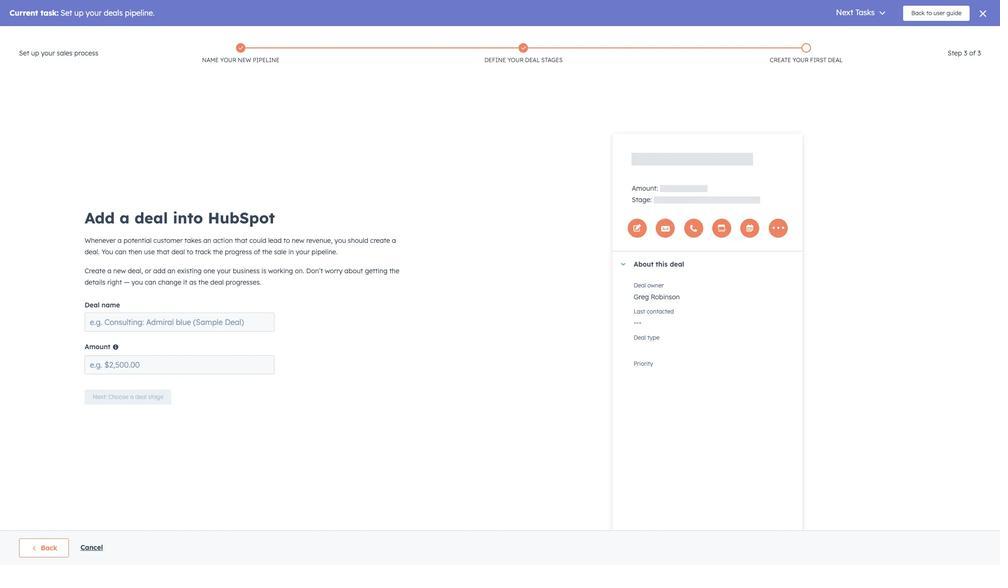 Task type: locate. For each thing, give the bounding box(es) containing it.
deal right first
[[828, 57, 843, 64]]

0 vertical spatial create
[[770, 57, 791, 64]]

back
[[41, 545, 57, 553]]

deal down one
[[210, 278, 224, 287]]

create up details
[[85, 267, 106, 276]]

2 vertical spatial new
[[113, 267, 126, 276]]

deal inside the deal owner greg robinson
[[634, 282, 646, 289]]

1 vertical spatial can
[[145, 278, 156, 287]]

2 3 from the left
[[978, 49, 982, 57]]

deal inside the whenever a potential customer takes an action that could lead to new revenue, you should create a deal. you can then use that deal to track the progress of the sale in your pipeline.
[[172, 248, 185, 257]]

whenever a potential customer takes an action that could lead to new revenue, you should create a deal. you can then use that deal to track the progress of the sale in your pipeline.
[[85, 237, 396, 257]]

0 vertical spatial an
[[203, 237, 211, 245]]

your left first
[[793, 57, 809, 64]]

you
[[335, 237, 346, 245], [132, 278, 143, 287]]

your right one
[[217, 267, 231, 276]]

lead
[[268, 237, 282, 245]]

the
[[213, 248, 223, 257], [262, 248, 272, 257], [390, 267, 400, 276], [198, 278, 209, 287]]

deal for deal name
[[85, 301, 100, 310]]

could
[[250, 237, 267, 245]]

your right in
[[296, 248, 310, 257]]

create for create a new deal, or add an existing one your business is working on. don't worry about getting the details right — you can change it as the deal progresses.
[[85, 267, 106, 276]]

an
[[203, 237, 211, 245], [167, 267, 175, 276]]

0 horizontal spatial create
[[85, 267, 106, 276]]

that down the customer
[[157, 248, 170, 257]]

1 horizontal spatial to
[[284, 237, 290, 245]]

Deal name text field
[[85, 313, 275, 332]]

new inside the whenever a potential customer takes an action that could lead to new revenue, you should create a deal. you can then use that deal to track the progress of the sale in your pipeline.
[[292, 237, 305, 245]]

0 vertical spatial new
[[238, 57, 251, 64]]

you right —
[[132, 278, 143, 287]]

of
[[970, 49, 976, 57], [254, 248, 260, 257]]

your right the name
[[220, 57, 236, 64]]

next: choose a deal stage
[[93, 394, 164, 401]]

deal up greg
[[634, 282, 646, 289]]

2 horizontal spatial new
[[292, 237, 305, 245]]

1 vertical spatial you
[[132, 278, 143, 287]]

deal right this
[[670, 260, 685, 269]]

progress
[[225, 248, 252, 257]]

a
[[120, 209, 130, 228], [118, 237, 122, 245], [392, 237, 396, 245], [107, 267, 112, 276], [130, 394, 134, 401]]

list containing name your new pipeline
[[99, 41, 948, 66]]

1 horizontal spatial you
[[335, 237, 346, 245]]

an up 'track'
[[203, 237, 211, 245]]

next: choose a deal stage button
[[85, 390, 172, 405]]

should
[[348, 237, 369, 245]]

Amount text field
[[85, 356, 275, 375]]

first
[[811, 57, 827, 64]]

0 vertical spatial you
[[335, 237, 346, 245]]

hubspot
[[208, 209, 275, 228]]

your inside create a new deal, or add an existing one your business is working on. don't worry about getting the details right — you can change it as the deal progresses.
[[217, 267, 231, 276]]

your
[[41, 49, 55, 57], [220, 57, 236, 64], [508, 57, 524, 64], [793, 57, 809, 64], [296, 248, 310, 257], [217, 267, 231, 276]]

0 horizontal spatial 3
[[964, 49, 968, 57]]

an up change
[[167, 267, 175, 276]]

you left should
[[335, 237, 346, 245]]

stage
[[148, 394, 164, 401]]

1 horizontal spatial 3
[[978, 49, 982, 57]]

to down 'takes'
[[187, 248, 193, 257]]

to
[[284, 237, 290, 245], [187, 248, 193, 257]]

create inside create a new deal, or add an existing one your business is working on. don't worry about getting the details right — you can change it as the deal progresses.
[[85, 267, 106, 276]]

details
[[85, 278, 105, 287]]

pipeline
[[253, 57, 280, 64]]

menu item
[[812, 26, 850, 41], [850, 26, 868, 41], [868, 26, 890, 41], [890, 26, 908, 41], [908, 26, 922, 41], [922, 26, 940, 41]]

about this deal
[[634, 260, 685, 269]]

deal inside create a new deal, or add an existing one your business is working on. don't worry about getting the details right — you can change it as the deal progresses.
[[210, 278, 224, 287]]

cancel
[[80, 544, 103, 552]]

new up in
[[292, 237, 305, 245]]

a up right
[[107, 267, 112, 276]]

set up your sales process
[[19, 49, 98, 57]]

can down or
[[145, 278, 156, 287]]

5 menu item from the left
[[908, 26, 922, 41]]

1 horizontal spatial can
[[145, 278, 156, 287]]

list inside add a deal into hubspot dialog
[[99, 41, 948, 66]]

0 horizontal spatial new
[[113, 267, 126, 276]]

to right lead
[[284, 237, 290, 245]]

your inside 0 completed 'list item'
[[220, 57, 236, 64]]

the right getting
[[390, 267, 400, 276]]

deal for deal type
[[634, 334, 646, 342]]

an inside the whenever a potential customer takes an action that could lead to new revenue, you should create a deal. you can then use that deal to track the progress of the sale in your pipeline.
[[203, 237, 211, 245]]

1 horizontal spatial new
[[238, 57, 251, 64]]

the down 'action'
[[213, 248, 223, 257]]

into
[[173, 209, 203, 228]]

define your deal stages
[[485, 57, 563, 64]]

a for add a deal into hubspot
[[120, 209, 130, 228]]

create
[[770, 57, 791, 64], [85, 267, 106, 276]]

new inside create a new deal, or add an existing one your business is working on. don't worry about getting the details right — you can change it as the deal progresses.
[[113, 267, 126, 276]]

a left potential on the left
[[118, 237, 122, 245]]

new for create a new deal, or add an existing one your business is working on. don't worry about getting the details right — you can change it as the deal progresses.
[[113, 267, 126, 276]]

deal left name
[[85, 301, 100, 310]]

0 horizontal spatial of
[[254, 248, 260, 257]]

create a new deal, or add an existing one your business is working on. don't worry about getting the details right — you can change it as the deal progresses.
[[85, 267, 400, 287]]

one
[[204, 267, 215, 276]]

1 vertical spatial an
[[167, 267, 175, 276]]

create for create your first deal
[[770, 57, 791, 64]]

1 vertical spatial create
[[85, 267, 106, 276]]

can
[[115, 248, 127, 257], [145, 278, 156, 287]]

2 menu item from the left
[[850, 26, 868, 41]]

don't
[[306, 267, 323, 276]]

deal left stage
[[135, 394, 147, 401]]

business
[[233, 267, 260, 276]]

greg robinson button
[[634, 288, 794, 304]]

new inside 0 completed 'list item'
[[238, 57, 251, 64]]

0 horizontal spatial an
[[167, 267, 175, 276]]

list
[[99, 41, 948, 66]]

1 horizontal spatial of
[[970, 49, 976, 57]]

owner
[[648, 282, 664, 289]]

new left pipeline
[[238, 57, 251, 64]]

1 vertical spatial deal
[[85, 301, 100, 310]]

an inside create a new deal, or add an existing one your business is working on. don't worry about getting the details right — you can change it as the deal progresses.
[[167, 267, 175, 276]]

0 horizontal spatial can
[[115, 248, 127, 257]]

pipeline.
[[312, 248, 338, 257]]

create inside 2 list item
[[770, 57, 791, 64]]

next:
[[93, 394, 107, 401]]

a for whenever a potential customer takes an action that could lead to new revenue, you should create a deal. you can then use that deal to track the progress of the sale in your pipeline.
[[118, 237, 122, 245]]

a right choose
[[130, 394, 134, 401]]

1 vertical spatial new
[[292, 237, 305, 245]]

your right up
[[41, 49, 55, 57]]

choose
[[108, 394, 128, 401]]

your inside the 1 completed 'list item'
[[508, 57, 524, 64]]

a right "add"
[[120, 209, 130, 228]]

or
[[145, 267, 151, 276]]

3
[[964, 49, 968, 57], [978, 49, 982, 57]]

1 horizontal spatial create
[[770, 57, 791, 64]]

last
[[634, 308, 646, 315]]

last contacted
[[634, 308, 674, 315]]

of inside the whenever a potential customer takes an action that could lead to new revenue, you should create a deal. you can then use that deal to track the progress of the sale in your pipeline.
[[254, 248, 260, 257]]

new up right
[[113, 267, 126, 276]]

music
[[957, 30, 974, 38]]

deal
[[634, 282, 646, 289], [85, 301, 100, 310], [634, 334, 646, 342]]

a inside button
[[130, 394, 134, 401]]

that up progress
[[235, 237, 248, 245]]

the right as
[[198, 278, 209, 287]]

create left first
[[770, 57, 791, 64]]

deal owner greg robinson
[[634, 282, 680, 302]]

Deal type text field
[[634, 340, 794, 355]]

working
[[268, 267, 293, 276]]

2 list item
[[665, 41, 948, 66]]

that
[[235, 237, 248, 245], [157, 248, 170, 257]]

can inside the whenever a potential customer takes an action that could lead to new revenue, you should create a deal. you can then use that deal to track the progress of the sale in your pipeline.
[[115, 248, 127, 257]]

1 horizontal spatial that
[[235, 237, 248, 245]]

in
[[288, 248, 294, 257]]

Last contacted text field
[[634, 314, 794, 329]]

0 vertical spatial deal
[[634, 282, 646, 289]]

deal
[[525, 57, 540, 64], [828, 57, 843, 64], [135, 209, 168, 228], [172, 248, 185, 257], [670, 260, 685, 269], [210, 278, 224, 287], [135, 394, 147, 401]]

of down could
[[254, 248, 260, 257]]

contacted
[[647, 308, 674, 315]]

0 vertical spatial that
[[235, 237, 248, 245]]

deal down the customer
[[172, 248, 185, 257]]

0 horizontal spatial to
[[187, 248, 193, 257]]

new
[[238, 57, 251, 64], [292, 237, 305, 245], [113, 267, 126, 276]]

caret image
[[621, 263, 626, 266]]

a inside create a new deal, or add an existing one your business is working on. don't worry about getting the details right — you can change it as the deal progresses.
[[107, 267, 112, 276]]

your right define at top
[[508, 57, 524, 64]]

deal left "type"
[[634, 334, 646, 342]]

track
[[195, 248, 211, 257]]

priority
[[634, 361, 653, 368]]

0 horizontal spatial you
[[132, 278, 143, 287]]

up
[[31, 49, 39, 57]]

whenever
[[85, 237, 116, 245]]

1 vertical spatial that
[[157, 248, 170, 257]]

deal left stages
[[525, 57, 540, 64]]

of left search image
[[970, 49, 976, 57]]

action
[[213, 237, 233, 245]]

robinson
[[651, 293, 680, 302]]

1 vertical spatial of
[[254, 248, 260, 257]]

1 horizontal spatial an
[[203, 237, 211, 245]]

process
[[74, 49, 98, 57]]

2 vertical spatial deal
[[634, 334, 646, 342]]

name your new pipeline
[[202, 57, 280, 64]]

add
[[85, 209, 115, 228]]

0 vertical spatial can
[[115, 248, 127, 257]]

1 menu item from the left
[[812, 26, 850, 41]]

can right you
[[115, 248, 127, 257]]



Task type: vqa. For each thing, say whether or not it's contained in the screenshot.
Cancel button
yes



Task type: describe. For each thing, give the bounding box(es) containing it.
name
[[102, 301, 120, 310]]

add
[[153, 267, 166, 276]]

customer
[[153, 237, 183, 245]]

deal.
[[85, 248, 100, 257]]

the left sale
[[262, 248, 272, 257]]

deal,
[[128, 267, 143, 276]]

amount:
[[632, 184, 658, 193]]

can inside create a new deal, or add an existing one your business is working on. don't worry about getting the details right — you can change it as the deal progresses.
[[145, 278, 156, 287]]

create your first deal
[[770, 57, 843, 64]]

step
[[948, 49, 963, 57]]

this
[[656, 260, 668, 269]]

music menu
[[812, 26, 989, 41]]

deal inside the 1 completed 'list item'
[[525, 57, 540, 64]]

greg
[[634, 293, 649, 302]]

right
[[107, 278, 122, 287]]

add a deal into hubspot dialog
[[0, 26, 1001, 566]]

Search HubSpot search field
[[867, 46, 984, 62]]

add a deal into hubspot
[[85, 209, 275, 228]]

then
[[128, 248, 142, 257]]

deal inside about this deal dropdown button
[[670, 260, 685, 269]]

deal inside 2 list item
[[828, 57, 843, 64]]

it
[[183, 278, 187, 287]]

0 horizontal spatial that
[[157, 248, 170, 257]]

as
[[189, 278, 197, 287]]

is
[[262, 267, 267, 276]]

6 menu item from the left
[[922, 26, 940, 41]]

your inside 2 list item
[[793, 57, 809, 64]]

hubspot link
[[11, 28, 36, 39]]

deal for deal owner greg robinson
[[634, 282, 646, 289]]

1 vertical spatial to
[[187, 248, 193, 257]]

deal up potential on the left
[[135, 209, 168, 228]]

0 completed list item
[[99, 41, 382, 66]]

use
[[144, 248, 155, 257]]

—
[[124, 278, 130, 287]]

1 3 from the left
[[964, 49, 968, 57]]

takes
[[185, 237, 202, 245]]

cancel button
[[80, 544, 103, 552]]

0 vertical spatial to
[[284, 237, 290, 245]]

back button
[[19, 539, 69, 558]]

0 vertical spatial of
[[970, 49, 976, 57]]

getting
[[365, 267, 388, 276]]

amount
[[85, 343, 110, 352]]

sales
[[57, 49, 72, 57]]

progresses.
[[226, 278, 261, 287]]

your inside the whenever a potential customer takes an action that could lead to new revenue, you should create a deal. you can then use that deal to track the progress of the sale in your pipeline.
[[296, 248, 310, 257]]

deal type
[[634, 334, 660, 342]]

about
[[634, 260, 654, 269]]

revenue,
[[306, 237, 333, 245]]

define
[[485, 57, 506, 64]]

deal name
[[85, 301, 120, 310]]

sale
[[274, 248, 287, 257]]

1 completed list item
[[382, 41, 665, 66]]

search image
[[981, 51, 987, 57]]

3 menu item from the left
[[868, 26, 890, 41]]

search button
[[976, 46, 992, 62]]

potential
[[124, 237, 152, 245]]

a right the create
[[392, 237, 396, 245]]

change
[[158, 278, 181, 287]]

type
[[648, 334, 660, 342]]

about
[[345, 267, 363, 276]]

you inside the whenever a potential customer takes an action that could lead to new revenue, you should create a deal. you can then use that deal to track the progress of the sale in your pipeline.
[[335, 237, 346, 245]]

stages
[[542, 57, 563, 64]]

on.
[[295, 267, 304, 276]]

name
[[202, 57, 219, 64]]

music button
[[941, 26, 988, 41]]

Priority text field
[[634, 366, 794, 382]]

set
[[19, 49, 29, 57]]

existing
[[177, 267, 202, 276]]

new for name your new pipeline
[[238, 57, 251, 64]]

a for create a new deal, or add an existing one your business is working on. don't worry about getting the details right — you can change it as the deal progresses.
[[107, 267, 112, 276]]

stage:
[[632, 196, 652, 204]]

you inside create a new deal, or add an existing one your business is working on. don't worry about getting the details right — you can change it as the deal progresses.
[[132, 278, 143, 287]]

about this deal button
[[613, 252, 794, 277]]

deal inside next: choose a deal stage button
[[135, 394, 147, 401]]

step 3 of 3
[[948, 49, 982, 57]]

you
[[102, 248, 113, 257]]

create
[[370, 237, 390, 245]]

hubspot image
[[17, 28, 29, 39]]

worry
[[325, 267, 343, 276]]

4 menu item from the left
[[890, 26, 908, 41]]



